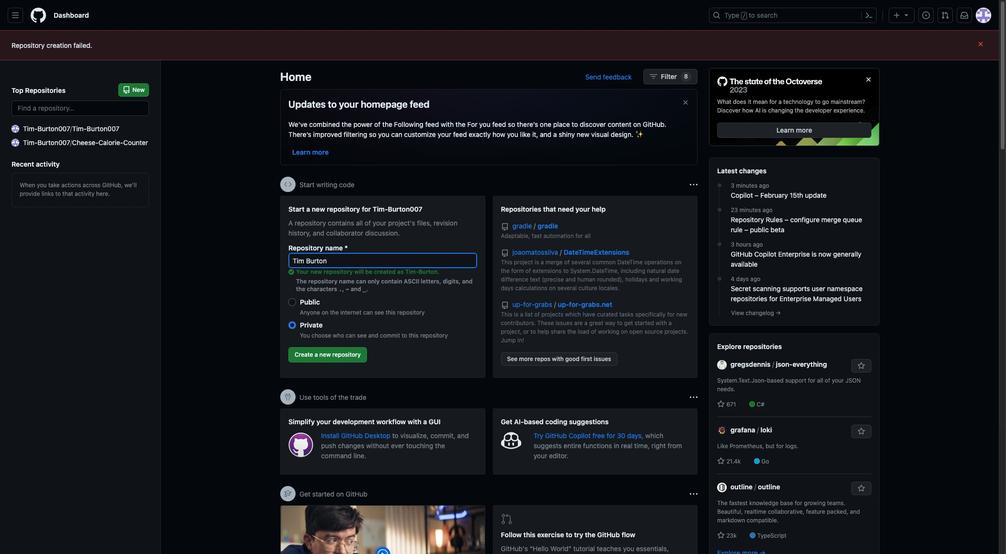 Task type: vqa. For each thing, say whether or not it's contained in the screenshot.
which suggests entire functions in real time, right from your editor.
yes



Task type: describe. For each thing, give the bounding box(es) containing it.
dashboard
[[54, 11, 89, 19]]

contain
[[381, 278, 402, 285]]

1 horizontal spatial .
[[366, 286, 368, 293]]

start writing code
[[300, 180, 355, 189]]

and down natural
[[649, 276, 659, 283]]

get for get ai-based coding suggestions
[[501, 418, 512, 426]]

burton007 down tim-burton007 / tim-burton007
[[38, 138, 70, 147]]

fastest
[[729, 500, 748, 507]]

github inside simplify your development workflow with a gui element
[[341, 432, 363, 440]]

and inside the repository name can only contain ascii letters, digits, and the characters
[[462, 278, 473, 285]]

this for joaomatossilva
[[501, 259, 512, 266]]

your inside a repository contains all of your project's files, revision history, and collaborator discussion.
[[373, 219, 386, 227]]

to up combined
[[328, 99, 337, 110]]

anyone
[[300, 309, 320, 316]]

of right tools
[[330, 393, 337, 401]]

repository inside a repository contains all of your project's files, revision history, and collaborator discussion.
[[295, 219, 326, 227]]

and inside "to visualize, commit, and push changes without ever touching the command line."
[[457, 432, 469, 440]]

copilot inside get ai-based coding suggestions "element"
[[569, 432, 591, 440]]

mainstream?
[[831, 98, 865, 105]]

open
[[629, 328, 643, 335]]

tim- up a repository contains all of your project's files, revision history, and collaborator discussion.
[[373, 205, 388, 213]]

activity inside when you take actions across github, we'll provide links to that activity here.
[[75, 190, 95, 197]]

/ down tim-burton007 / tim-burton007
[[70, 138, 72, 147]]

github down line.
[[346, 490, 368, 498]]

1 vertical spatial that
[[543, 205, 556, 213]]

feed right the for
[[492, 120, 506, 128]]

the left "trade"
[[338, 393, 348, 401]]

. inside . , - and _ .
[[339, 286, 342, 293]]

gradle / gradle
[[513, 222, 558, 230]]

of inside system.text.json-based support for all of your json needs.
[[825, 377, 830, 384]]

can inside public anyone on the internet can see this repository
[[363, 309, 373, 316]]

a inside button
[[315, 351, 318, 359]]

public
[[750, 226, 769, 234]]

see more repos with good first issues link
[[501, 353, 618, 366]]

links
[[42, 190, 54, 197]]

of down great
[[591, 328, 597, 335]]

working inside this is a list of projects which have curated tasks specifically for new contributors. these issues are a great way to get started with a project, or to help share the load of working on open source projects. jump in!
[[598, 328, 619, 335]]

projects.
[[665, 328, 688, 335]]

letters,
[[421, 278, 441, 285]]

your inside we've combined the power of the following feed with the for you feed so there's one place to discover content on github. there's improved filtering so you can customize your feed exactly how you like it, and a shiny new visual design. ✨
[[438, 130, 451, 138]]

tools image
[[284, 393, 292, 401]]

the right try
[[585, 531, 596, 539]]

a inside what does it mean for a technology to go mainstream? discover how ai is changing the developer experience.
[[779, 98, 782, 105]]

repository inside the repository name can only contain ascii letters, digits, and the characters
[[308, 278, 338, 285]]

name your new repository... text field
[[288, 253, 477, 268]]

dot fill image for repository rules – configure merge queue rule – public beta
[[716, 206, 723, 214]]

how inside we've combined the power of the following feed with the for you feed so there's one place to discover content on github. there's improved filtering so you can customize your feed exactly how you like it, and a shiny new visual design. ✨
[[493, 130, 505, 138]]

send feedback link
[[585, 72, 632, 82]]

can inside private you choose who can see and commit to this repository
[[346, 332, 356, 339]]

and inside we've combined the power of the following feed with the for you feed so there's one place to discover content on github. there's improved filtering so you can customize your feed exactly how you like it, and a shiny new visual design. ✨
[[540, 130, 552, 138]]

30
[[617, 432, 625, 440]]

joaomatossilva link
[[513, 248, 560, 256]]

tim-burton007 / tim-burton007
[[23, 125, 119, 133]]

you up exactly
[[479, 120, 491, 128]]

tim-burton007 / cheese-calorie-counter
[[23, 138, 148, 147]]

which suggests entire functions in real time, right from your editor.
[[534, 432, 682, 460]]

of down project
[[526, 267, 531, 275]]

working inside this project is a merge of several common datetime operations on the form of  extensions to system.datetime, including natural date difference text (precise and human rounded), holidays and working days calculations on several culture locales.
[[661, 276, 682, 283]]

learn inside explore element
[[777, 126, 794, 134]]

1 up- from the left
[[513, 300, 523, 309]]

dot fill image for github copilot enterprise is now generally available
[[716, 241, 723, 248]]

one
[[540, 120, 552, 128]]

started inside this is a list of projects which have curated tasks specifically for new contributors. these issues are a great way to get started with a project, or to help share the load of working on open source projects. jump in!
[[635, 320, 654, 327]]

x image
[[682, 99, 690, 106]]

a inside we've combined the power of the following feed with the for you feed so there's one place to discover content on github. there's improved filtering so you can customize your feed exactly how you like it, and a shiny new visual design. ✨
[[553, 130, 557, 138]]

2 gradle from the left
[[538, 222, 558, 230]]

to right 'or'
[[531, 328, 536, 335]]

github,
[[102, 182, 123, 189]]

/ for grafana
[[757, 426, 759, 434]]

copilot inside 3 minutes ago copilot – february 15th update
[[731, 191, 753, 199]]

github up teaches at the bottom right of the page
[[597, 531, 620, 539]]

datetimeextensions
[[564, 248, 630, 256]]

this inside try the github flow element
[[524, 531, 536, 539]]

essentials,
[[636, 545, 669, 553]]

burton007 down top repositories search field
[[38, 125, 70, 133]]

base
[[780, 500, 793, 507]]

on inside this is a list of projects which have curated tasks specifically for new contributors. these issues are a great way to get started with a project, or to help share the load of working on open source projects. jump in!
[[621, 328, 628, 335]]

explore repositories
[[717, 343, 782, 351]]

merge inside this project is a merge of several common datetime operations on the form of  extensions to system.datetime, including natural date difference text (precise and human rounded), holidays and working days calculations on several culture locales.
[[546, 259, 563, 266]]

code
[[339, 180, 355, 189]]

will
[[354, 268, 364, 276]]

on inside public anyone on the internet can see this repository
[[322, 309, 329, 316]]

with up visualize,
[[408, 418, 422, 426]]

on down (precise
[[549, 285, 556, 292]]

the left the for
[[456, 120, 466, 128]]

beta
[[771, 226, 785, 234]]

and right -
[[351, 286, 361, 293]]

tasks
[[619, 311, 634, 318]]

ago for rules
[[763, 207, 773, 214]]

as
[[397, 268, 404, 276]]

to left search at the top
[[749, 11, 755, 19]]

0 vertical spatial help
[[592, 205, 606, 213]]

new inside we've combined the power of the following feed with the for you feed so there's one place to discover content on github. there's improved filtering so you can customize your feed exactly how you like it, and a shiny new visual design. ✨
[[577, 130, 590, 138]]

copilot inside 3 hours ago github copilot enterprise is now generally available
[[755, 250, 777, 258]]

need
[[558, 205, 574, 213]]

see inside public anyone on the internet can see this repository
[[375, 309, 384, 316]]

0 horizontal spatial started
[[312, 490, 334, 498]]

you inside the "github's "hello world" tutorial teaches you essentials,"
[[623, 545, 634, 553]]

repo image for gradle
[[501, 223, 509, 231]]

repository up ',' at the left of page
[[324, 268, 353, 276]]

tim burton007 image
[[12, 125, 19, 133]]

new down writing
[[312, 205, 325, 213]]

4 days ago secret scanning supports user namespace repositories for enterprise managed users
[[731, 276, 863, 303]]

repositories inside navigation
[[743, 343, 782, 351]]

line.
[[354, 452, 366, 460]]

for inside what does it mean for a technology to go mainstream? discover how ai is changing the developer experience.
[[770, 98, 777, 105]]

0 horizontal spatial learn more link
[[292, 148, 329, 156]]

why am i seeing this? image for repositories that need your help
[[690, 181, 698, 189]]

ago for scanning
[[751, 276, 761, 283]]

a left gui
[[423, 418, 427, 426]]

users
[[844, 295, 862, 303]]

go
[[762, 458, 769, 465]]

and left human
[[566, 276, 576, 283]]

to inside what does it mean for a technology to go mainstream? discover how ai is changing the developer experience.
[[815, 98, 821, 105]]

burton
[[419, 268, 438, 276]]

8
[[684, 73, 688, 80]]

repository for repository name *
[[288, 244, 324, 252]]

the inside what does it mean for a technology to go mainstream? discover how ai is changing the developer experience.
[[795, 107, 804, 114]]

joaomatossilva
[[513, 248, 558, 256]]

how inside what does it mean for a technology to go mainstream? discover how ai is changing the developer experience.
[[743, 107, 754, 114]]

repositories that need your help element
[[493, 196, 698, 378]]

mortar board image
[[284, 490, 292, 498]]

@outline profile image
[[717, 483, 727, 493]]

copilot – february 15th update link
[[731, 190, 872, 200]]

c#
[[757, 401, 765, 408]]

feed up customize
[[425, 120, 439, 128]]

on up date
[[675, 259, 682, 266]]

joaomatossilva / datetimeextensions
[[513, 248, 630, 256]]

to inside "to visualize, commit, and push changes without ever touching the command line."
[[392, 432, 399, 440]]

*
[[345, 244, 348, 252]]

and inside a repository contains all of your project's files, revision history, and collaborator discussion.
[[313, 229, 324, 237]]

0 horizontal spatial so
[[369, 130, 376, 138]]

3 for copilot – february 15th update
[[731, 182, 735, 189]]

2 gradle link from the left
[[538, 222, 558, 230]]

burton007 up calorie-
[[87, 125, 119, 133]]

shiny
[[559, 130, 575, 138]]

star image for grafana / loki
[[717, 458, 725, 465]]

0 vertical spatial activity
[[36, 160, 60, 168]]

the inside "to visualize, commit, and push changes without ever touching the command line."
[[435, 442, 445, 450]]

ever
[[391, 442, 404, 450]]

your up power
[[339, 99, 359, 110]]

system.datetime,
[[570, 267, 619, 275]]

we've
[[288, 120, 307, 128]]

get ai-based coding suggestions element
[[493, 409, 698, 475]]

Public radio
[[288, 299, 296, 306]]

git pull request image
[[501, 514, 513, 525]]

the up the filtering
[[342, 120, 352, 128]]

can inside we've combined the power of the following feed with the for you feed so there's one place to discover content on github. there's improved filtering so you can customize your feed exactly how you like it, and a shiny new visual design. ✨
[[391, 130, 402, 138]]

minutes for repository
[[740, 207, 761, 214]]

plus image
[[893, 11, 901, 19]]

free
[[593, 432, 605, 440]]

a right the are on the right bottom
[[585, 320, 588, 327]]

the repository name can only contain ascii letters, digits, and the characters
[[296, 278, 473, 293]]

there's
[[288, 130, 311, 138]]

0 vertical spatial so
[[508, 120, 515, 128]]

can inside the repository name can only contain ascii letters, digits, and the characters
[[356, 278, 366, 285]]

15th
[[790, 191, 803, 199]]

to inside try the github flow element
[[566, 531, 573, 539]]

install github desktop
[[321, 432, 392, 440]]

human
[[577, 276, 596, 283]]

issues inside this is a list of projects which have curated tasks specifically for new contributors. these issues are a great way to get started with a project, or to help share the load of working on open source projects. jump in!
[[556, 320, 573, 327]]

grabs
[[535, 300, 552, 309]]

github logo image
[[717, 76, 823, 94]]

digits,
[[443, 278, 461, 285]]

the inside the repository name can only contain ascii letters, digits, and the characters
[[296, 286, 305, 293]]

_
[[363, 286, 366, 293]]

culture
[[579, 285, 597, 292]]

learn more inside explore element
[[777, 126, 812, 134]]

you
[[300, 332, 310, 339]]

2 horizontal spatial .
[[438, 268, 440, 276]]

created
[[374, 268, 396, 276]]

play image
[[377, 549, 389, 554]]

rules
[[766, 216, 783, 224]]

github.
[[643, 120, 667, 128]]

feed left exactly
[[453, 130, 467, 138]]

a up projects.
[[669, 320, 672, 327]]

(precise
[[542, 276, 564, 283]]

the fastest knowledge base for growing teams. beautiful, realtime collaborative, feature packed, and markdown compatible.
[[717, 500, 860, 524]]

exercise
[[537, 531, 564, 539]]

2 for- from the left
[[569, 300, 581, 309]]

does
[[733, 98, 746, 105]]

git pull request image
[[942, 12, 949, 19]]

creation
[[47, 41, 72, 49]]

your up install
[[317, 418, 331, 426]]

/ for gregsdennis
[[773, 360, 774, 369]]

needs.
[[717, 386, 736, 393]]

right
[[652, 442, 666, 450]]

what
[[717, 98, 732, 105]]

more for the left learn more link
[[312, 148, 329, 156]]

install github desktop link
[[321, 432, 392, 440]]

share
[[551, 328, 566, 335]]

feed up following
[[410, 99, 430, 110]]

to left get
[[617, 320, 623, 327]]

on down command
[[336, 490, 344, 498]]

ai-
[[514, 418, 524, 426]]

start for start a new repository for tim-burton007
[[288, 205, 305, 213]]

repos
[[535, 356, 551, 363]]

2 horizontal spatial –
[[785, 216, 789, 224]]

cheese calorie counter image
[[12, 139, 19, 146]]

which inside this is a list of projects which have curated tasks specifically for new contributors. these issues are a great way to get started with a project, or to help share the load of working on open source projects. jump in!
[[565, 311, 581, 318]]

repository name *
[[288, 244, 348, 252]]

send
[[585, 73, 601, 81]]

Private radio
[[288, 322, 296, 329]]

of inside a repository contains all of your project's files, revision history, and collaborator discussion.
[[365, 219, 371, 227]]

/ up cheese-
[[70, 125, 72, 133]]

1 gradle link from the left
[[513, 222, 534, 230]]

help inside this is a list of projects which have curated tasks specifically for new contributors. these issues are a great way to get started with a project, or to help share the load of working on open source projects. jump in!
[[538, 328, 549, 335]]

code image
[[284, 181, 292, 188]]

namespace
[[827, 285, 863, 293]]

of down joaomatossilva / datetimeextensions
[[564, 259, 570, 266]]

content
[[608, 120, 632, 128]]

on inside we've combined the power of the following feed with the for you feed so there's one place to discover content on github. there's improved filtering so you can customize your feed exactly how you like it, and a shiny new visual design. ✨
[[633, 120, 641, 128]]

top repositories
[[12, 86, 66, 94]]

is inside what does it mean for a technology to go mainstream? discover how ai is changing the developer experience.
[[762, 107, 767, 114]]

tim- right tim burton007 image
[[23, 125, 38, 133]]

customize
[[404, 130, 436, 138]]

what is github? image
[[281, 506, 485, 554]]

github desktop image
[[288, 433, 314, 458]]

based inside "element"
[[524, 418, 544, 426]]

great
[[589, 320, 603, 327]]

for up joaomatossilva / datetimeextensions
[[576, 232, 583, 240]]

who
[[333, 332, 344, 339]]

2 vertical spatial –
[[745, 226, 748, 234]]

command palette image
[[865, 12, 873, 19]]

including
[[621, 267, 646, 275]]

with inside this is a list of projects which have curated tasks specifically for new contributors. these issues are a great way to get started with a project, or to help share the load of working on open source projects. jump in!
[[656, 320, 667, 327]]

the inside this project is a merge of several common datetime operations on the form of  extensions to system.datetime, including natural date difference text (precise and human rounded), holidays and working days calculations on several culture locales.
[[501, 267, 510, 275]]

1 vertical spatial several
[[558, 285, 577, 292]]

issues inside see more repos with good first issues link
[[594, 356, 611, 363]]

gui
[[429, 418, 441, 426]]

burton007 inside start a new repository element
[[388, 205, 423, 213]]

contributors.
[[501, 320, 536, 327]]

new link
[[119, 83, 149, 97]]

dismiss this message image
[[977, 40, 985, 48]]

enterprise inside 3 hours ago github copilot enterprise is now generally available
[[778, 250, 810, 258]]

the for the repository name can only contain ascii letters, digits, and the characters
[[296, 278, 307, 285]]

1 gradle from the left
[[513, 222, 532, 230]]

of right list
[[534, 311, 540, 318]]

tim- up ascii
[[405, 268, 419, 276]]

you inside when you take actions across github, we'll provide links to that activity here.
[[37, 182, 47, 189]]

to inside when you take actions across github, we'll provide links to that activity here.
[[55, 190, 61, 197]]

start a new repository element
[[280, 196, 485, 378]]

for right but
[[776, 443, 784, 450]]

tim- right cheese calorie counter image
[[23, 138, 38, 147]]

teaches
[[597, 545, 621, 553]]



Task type: locate. For each thing, give the bounding box(es) containing it.
your right the need
[[576, 205, 590, 213]]

github's "hello world" tutorial teaches you essentials,
[[501, 545, 677, 554]]

2 vertical spatial this
[[524, 531, 536, 539]]

. down only
[[366, 286, 368, 293]]

now
[[819, 250, 832, 258]]

check circle fill image
[[288, 269, 294, 275]]

0 horizontal spatial gradle
[[513, 222, 532, 230]]

ago up the "scanning"
[[751, 276, 761, 283]]

0 horizontal spatial activity
[[36, 160, 60, 168]]

new inside this is a list of projects which have curated tasks specifically for new contributors. these issues are a great way to get started with a project, or to help share the load of working on open source projects. jump in!
[[677, 311, 688, 318]]

why am i seeing this? image for get ai-based coding suggestions
[[690, 394, 698, 401]]

new
[[577, 130, 590, 138], [312, 205, 325, 213], [311, 268, 322, 276], [677, 311, 688, 318], [320, 351, 331, 359]]

what is github? element
[[280, 506, 485, 554]]

1 horizontal spatial gradle
[[538, 222, 558, 230]]

the for the fastest knowledge base for growing teams. beautiful, realtime collaborative, feature packed, and markdown compatible.
[[717, 500, 728, 507]]

the down homepage
[[382, 120, 392, 128]]

/ for outline
[[755, 483, 756, 491]]

see more repos with good first issues
[[507, 356, 611, 363]]

ago inside 4 days ago secret scanning supports user namespace repositories for enterprise managed users
[[751, 276, 761, 283]]

changes inside explore element
[[739, 167, 767, 175]]

1 vertical spatial dot fill image
[[716, 241, 723, 248]]

0 horizontal spatial get
[[300, 490, 311, 498]]

suggests
[[534, 442, 562, 450]]

install
[[321, 432, 339, 440]]

help right the need
[[592, 205, 606, 213]]

2 star image from the top
[[717, 458, 725, 465]]

this up "hello
[[524, 531, 536, 539]]

get
[[501, 418, 512, 426], [300, 490, 311, 498]]

1 vertical spatial learn
[[292, 148, 311, 156]]

the up public option
[[296, 286, 305, 293]]

2 vertical spatial copilot
[[569, 432, 591, 440]]

1 vertical spatial why am i seeing this? image
[[690, 394, 698, 401]]

public
[[300, 298, 320, 306]]

ago inside 23 minutes ago repository rules – configure merge queue rule – public beta
[[763, 207, 773, 214]]

collaborator
[[326, 229, 363, 237]]

homepage image
[[31, 8, 46, 23]]

for inside 4 days ago secret scanning supports user namespace repositories for enterprise managed users
[[769, 295, 778, 303]]

1 horizontal spatial up-
[[558, 300, 569, 309]]

push
[[321, 442, 336, 450]]

tim- up cheese-
[[72, 125, 87, 133]]

activity up take
[[36, 160, 60, 168]]

dot fill image
[[716, 206, 723, 214], [716, 241, 723, 248], [716, 275, 723, 283]]

scanning
[[753, 285, 781, 293]]

minutes for copilot
[[736, 182, 758, 189]]

managed
[[813, 295, 842, 303]]

star this repository image
[[858, 428, 865, 436], [858, 485, 865, 493]]

public anyone on the internet can see this repository
[[300, 298, 425, 316]]

name up -
[[339, 278, 355, 285]]

to inside private you choose who can see and commit to this repository
[[402, 332, 407, 339]]

23
[[731, 207, 738, 214]]

repo image up "contributors."
[[501, 302, 509, 310]]

a up the changing
[[779, 98, 782, 105]]

activity down the across
[[75, 190, 95, 197]]

0 vertical spatial changes
[[739, 167, 767, 175]]

the down your
[[296, 278, 307, 285]]

star this repository image for outline / outline
[[858, 485, 865, 493]]

github inside get ai-based coding suggestions "element"
[[545, 432, 567, 440]]

2 star this repository image from the top
[[858, 485, 865, 493]]

the inside the repository name can only contain ascii letters, digits, and the characters
[[296, 278, 307, 285]]

for inside this is a list of projects which have curated tasks specifically for new contributors. these issues are a great way to get started with a project, or to help share the load of working on open source projects. jump in!
[[667, 311, 675, 318]]

take
[[48, 182, 60, 189]]

0 vertical spatial repositories
[[25, 86, 66, 94]]

dot fill image left 23
[[716, 206, 723, 214]]

rounded),
[[597, 276, 624, 283]]

command
[[321, 452, 352, 460]]

0 horizontal spatial based
[[524, 418, 544, 426]]

dot fill image
[[716, 182, 723, 189]]

2 up- from the left
[[558, 300, 569, 309]]

3 left hours
[[731, 241, 735, 248]]

1 vertical spatial enterprise
[[780, 295, 811, 303]]

1 why am i seeing this? image from the top
[[690, 181, 698, 189]]

explore element
[[709, 68, 880, 554]]

new up projects.
[[677, 311, 688, 318]]

for right the support
[[808, 377, 816, 384]]

a left list
[[520, 311, 523, 318]]

triangle down image
[[903, 11, 910, 19]]

and inside the fastest knowledge base for growing teams. beautiful, realtime collaborative, feature packed, and markdown compatible.
[[850, 509, 860, 516]]

0 horizontal spatial days
[[501, 285, 514, 292]]

2 horizontal spatial this
[[524, 531, 536, 539]]

0 horizontal spatial more
[[312, 148, 329, 156]]

3 inside 3 minutes ago copilot – february 15th update
[[731, 182, 735, 189]]

to up shiny
[[572, 120, 578, 128]]

enterprise down the beta
[[778, 250, 810, 258]]

up-
[[513, 300, 523, 309], [558, 300, 569, 309]]

repo image down adaptable,
[[501, 250, 509, 257]]

based inside system.text.json-based support for all of your json needs.
[[767, 377, 784, 384]]

see right who
[[357, 332, 367, 339]]

and down one
[[540, 130, 552, 138]]

outline up fastest
[[731, 483, 753, 491]]

grabs.net
[[581, 300, 613, 309]]

to visualize, commit, and push changes without ever touching the command line.
[[321, 432, 469, 460]]

2 vertical spatial more
[[519, 356, 533, 363]]

3 repo image from the top
[[501, 302, 509, 310]]

@grafana profile image
[[717, 426, 727, 436]]

which inside which suggests entire functions in real time, right from your editor.
[[646, 432, 664, 440]]

ago right hours
[[753, 241, 763, 248]]

your inside which suggests entire functions in real time, right from your editor.
[[534, 452, 547, 460]]

name inside the repository name can only contain ascii letters, digits, and the characters
[[339, 278, 355, 285]]

a inside this project is a merge of several common datetime operations on the form of  extensions to system.datetime, including natural date difference text (precise and human rounded), holidays and working days calculations on several culture locales.
[[541, 259, 544, 266]]

0 horizontal spatial up-
[[513, 300, 523, 309]]

dot fill image for secret scanning supports user namespace repositories for enterprise managed users
[[716, 275, 723, 283]]

try
[[534, 432, 543, 440]]

1 3 from the top
[[731, 182, 735, 189]]

you left the like
[[507, 130, 518, 138]]

minutes inside 3 minutes ago copilot – february 15th update
[[736, 182, 758, 189]]

search
[[757, 11, 778, 19]]

0 vertical spatial 3
[[731, 182, 735, 189]]

this
[[501, 259, 512, 266], [501, 311, 512, 318]]

we've combined the power of the following feed with the for you feed so there's one place to discover content on github. there's improved filtering so you can customize your feed exactly how you like it, and a shiny new visual design. ✨
[[288, 120, 667, 138]]

1 horizontal spatial all
[[585, 232, 591, 240]]

help down these
[[538, 328, 549, 335]]

visualize,
[[400, 432, 429, 440]]

✨
[[635, 130, 644, 138]]

0 vertical spatial several
[[572, 259, 591, 266]]

minutes inside 23 minutes ago repository rules – configure merge queue rule – public beta
[[740, 207, 761, 214]]

0 horizontal spatial –
[[745, 226, 748, 234]]

get inside "element"
[[501, 418, 512, 426]]

repository right commit
[[420, 332, 448, 339]]

github inside 3 hours ago github copilot enterprise is now generally available
[[731, 250, 753, 258]]

view changelog → link
[[731, 310, 781, 317]]

simplify your development workflow with a gui element
[[280, 409, 485, 475]]

workflow
[[376, 418, 406, 426]]

create a new repository button
[[288, 347, 367, 363]]

top
[[12, 86, 23, 94]]

/ down automation
[[560, 248, 562, 256]]

days inside 4 days ago secret scanning supports user namespace repositories for enterprise managed users
[[736, 276, 749, 283]]

repository for repository creation failed.
[[12, 41, 45, 49]]

what does it mean for a technology to go mainstream? discover how ai is changing the developer experience.
[[717, 98, 865, 114]]

why am i seeing this? image
[[690, 181, 698, 189], [690, 394, 698, 401], [690, 490, 698, 498]]

1 vertical spatial so
[[369, 130, 376, 138]]

on right anyone
[[322, 309, 329, 316]]

1 star image from the top
[[717, 401, 725, 408]]

ago inside 3 hours ago github copilot enterprise is now generally available
[[753, 241, 763, 248]]

a up history,
[[306, 205, 310, 213]]

good
[[566, 356, 580, 363]]

all inside system.text.json-based support for all of your json needs.
[[817, 377, 823, 384]]

0 horizontal spatial repositories
[[25, 86, 66, 94]]

repository rules – configure merge queue rule – public beta link
[[731, 215, 872, 235]]

more for see more repos with good first issues link
[[519, 356, 533, 363]]

get started on github
[[300, 490, 368, 498]]

0 horizontal spatial learn
[[292, 148, 311, 156]]

on up ✨
[[633, 120, 641, 128]]

get right mortar board icon
[[300, 490, 311, 498]]

1 horizontal spatial get
[[501, 418, 512, 426]]

of right power
[[374, 120, 381, 128]]

0 horizontal spatial gradle link
[[513, 222, 534, 230]]

notifications image
[[961, 12, 968, 19]]

logs.
[[786, 443, 799, 450]]

is down joaomatossilva link
[[535, 259, 539, 266]]

0 vertical spatial how
[[743, 107, 754, 114]]

days up the secret
[[736, 276, 749, 283]]

learn
[[777, 126, 794, 134], [292, 148, 311, 156]]

burton007 up project's
[[388, 205, 423, 213]]

1 vertical spatial –
[[785, 216, 789, 224]]

0 vertical spatial see
[[375, 309, 384, 316]]

this for up-for-grabs
[[501, 311, 512, 318]]

all
[[356, 219, 363, 227], [585, 232, 591, 240], [817, 377, 823, 384]]

for down the "scanning"
[[769, 295, 778, 303]]

1 outline from the left
[[731, 483, 753, 491]]

dot fill image left 4 at the right of the page
[[716, 275, 723, 283]]

more inside explore element
[[796, 126, 812, 134]]

0 vertical spatial this
[[501, 259, 512, 266]]

1 vertical spatial working
[[598, 328, 619, 335]]

for inside get ai-based coding suggestions "element"
[[607, 432, 615, 440]]

/ for type
[[743, 12, 746, 19]]

. , - and _ .
[[339, 286, 368, 293]]

new inside button
[[320, 351, 331, 359]]

packed,
[[827, 509, 849, 516]]

for- up list
[[523, 300, 535, 309]]

for- up the are on the right bottom
[[569, 300, 581, 309]]

repository inside private you choose who can see and commit to this repository
[[420, 332, 448, 339]]

your inside system.text.json-based support for all of your json needs.
[[832, 377, 844, 384]]

repository inside "create a new repository" button
[[332, 351, 361, 359]]

ago for –
[[759, 182, 769, 189]]

1 horizontal spatial activity
[[75, 190, 95, 197]]

for inside the fastest knowledge base for growing teams. beautiful, realtime collaborative, feature packed, and markdown compatible.
[[795, 500, 803, 507]]

and inside private you choose who can see and commit to this repository
[[368, 332, 378, 339]]

1 horizontal spatial learn more
[[777, 126, 812, 134]]

0 horizontal spatial .
[[339, 286, 342, 293]]

1 horizontal spatial issues
[[594, 356, 611, 363]]

feed
[[410, 99, 430, 110], [425, 120, 439, 128], [492, 120, 506, 128], [453, 130, 467, 138]]

is inside this project is a merge of several common datetime operations on the form of  extensions to system.datetime, including natural date difference text (precise and human rounded), holidays and working days calculations on several culture locales.
[[535, 259, 539, 266]]

provide
[[20, 190, 40, 197]]

with up source
[[656, 320, 667, 327]]

repositories inside repositories that need your help element
[[501, 205, 541, 213]]

see
[[507, 356, 518, 363]]

is inside this is a list of projects which have curated tasks specifically for new contributors. these issues are a great way to get started with a project, or to help share the load of working on open source projects. jump in!
[[514, 311, 519, 318]]

your up "discussion."
[[373, 219, 386, 227]]

repo image up adaptable,
[[501, 223, 509, 231]]

1 horizontal spatial learn
[[777, 126, 794, 134]]

for right base
[[795, 500, 803, 507]]

changing
[[768, 107, 793, 114]]

close image
[[865, 76, 873, 83]]

0 horizontal spatial for-
[[523, 300, 535, 309]]

changes down install github desktop
[[338, 442, 364, 450]]

0 vertical spatial star this repository image
[[858, 428, 865, 436]]

2 this from the top
[[501, 311, 512, 318]]

text
[[530, 276, 540, 283]]

/ up projects
[[554, 300, 556, 309]]

failed.
[[73, 41, 92, 49]]

repository up commit
[[397, 309, 425, 316]]

1 horizontal spatial how
[[743, 107, 754, 114]]

more down improved
[[312, 148, 329, 156]]

0 vertical spatial which
[[565, 311, 581, 318]]

updates
[[288, 99, 326, 110]]

2 3 from the top
[[731, 241, 735, 248]]

repository inside 23 minutes ago repository rules – configure merge queue rule – public beta
[[731, 216, 764, 224]]

-
[[346, 286, 349, 293]]

/ up knowledge
[[755, 483, 756, 491]]

3 minutes ago copilot – february 15th update
[[731, 182, 827, 199]]

2 why am i seeing this? image from the top
[[690, 394, 698, 401]]

feedback
[[603, 73, 632, 81]]

new right your
[[311, 268, 322, 276]]

here.
[[96, 190, 110, 197]]

and right packed,
[[850, 509, 860, 516]]

2 outline from the left
[[758, 483, 780, 491]]

suggestions
[[569, 418, 609, 426]]

1 horizontal spatial based
[[767, 377, 784, 384]]

repository inside 'alert'
[[12, 41, 45, 49]]

to inside we've combined the power of the following feed with the for you feed so there's one place to discover content on github. there's improved filtering so you can customize your feed exactly how you like it, and a shiny new visual design. ✨
[[572, 120, 578, 128]]

0 vertical spatial learn more
[[777, 126, 812, 134]]

several
[[572, 259, 591, 266], [558, 285, 577, 292]]

23 minutes ago repository rules – configure merge queue rule – public beta
[[731, 207, 862, 234]]

you right the filtering
[[378, 130, 389, 138]]

2 vertical spatial repository
[[288, 244, 324, 252]]

0 vertical spatial –
[[755, 191, 759, 199]]

this inside this is a list of projects which have curated tasks specifically for new contributors. these issues are a great way to get started with a project, or to help share the load of working on open source projects. jump in!
[[501, 311, 512, 318]]

4
[[731, 276, 735, 283]]

the
[[795, 107, 804, 114], [342, 120, 352, 128], [382, 120, 392, 128], [456, 120, 466, 128], [501, 267, 510, 275], [296, 286, 305, 293], [330, 309, 339, 316], [568, 328, 576, 335], [338, 393, 348, 401], [435, 442, 445, 450], [585, 531, 596, 539]]

0 horizontal spatial working
[[598, 328, 619, 335]]

available
[[731, 260, 758, 268]]

1 vertical spatial 3
[[731, 241, 735, 248]]

0 vertical spatial copilot
[[731, 191, 753, 199]]

1 vertical spatial minutes
[[740, 207, 761, 214]]

0 horizontal spatial this
[[386, 309, 396, 316]]

you down flow
[[623, 545, 634, 553]]

all inside repositories that need your help element
[[585, 232, 591, 240]]

0 vertical spatial more
[[796, 126, 812, 134]]

changes inside "to visualize, commit, and push changes without ever touching the command line."
[[338, 442, 364, 450]]

that down actions
[[62, 190, 73, 197]]

you
[[479, 120, 491, 128], [378, 130, 389, 138], [507, 130, 518, 138], [37, 182, 47, 189], [623, 545, 634, 553]]

0 vertical spatial learn
[[777, 126, 794, 134]]

1 vertical spatial start
[[288, 205, 305, 213]]

1 horizontal spatial that
[[543, 205, 556, 213]]

0 vertical spatial learn more link
[[717, 123, 872, 138]]

2 vertical spatial repo image
[[501, 302, 509, 310]]

is inside 3 hours ago github copilot enterprise is now generally available
[[812, 250, 817, 258]]

ago for copilot
[[753, 241, 763, 248]]

@gregsdennis profile image
[[717, 361, 727, 370]]

to inside this project is a merge of several common datetime operations on the form of  extensions to system.datetime, including natural date difference text (precise and human rounded), holidays and working days calculations on several culture locales.
[[563, 267, 569, 275]]

filter image
[[650, 73, 657, 81]]

see inside private you choose who can see and commit to this repository
[[357, 332, 367, 339]]

and right commit,
[[457, 432, 469, 440]]

across
[[83, 182, 101, 189]]

repo image for joaomatossilva
[[501, 250, 509, 257]]

1 horizontal spatial copilot
[[731, 191, 753, 199]]

1 this from the top
[[501, 259, 512, 266]]

the inside the fastest knowledge base for growing teams. beautiful, realtime collaborative, feature packed, and markdown compatible.
[[717, 500, 728, 507]]

for up the changing
[[770, 98, 777, 105]]

0 horizontal spatial which
[[565, 311, 581, 318]]

for inside start a new repository element
[[362, 205, 371, 213]]

realtime
[[745, 509, 767, 516]]

star image
[[717, 401, 725, 408], [717, 458, 725, 465]]

1 vertical spatial see
[[357, 332, 367, 339]]

power
[[354, 120, 373, 128]]

– right rules
[[785, 216, 789, 224]]

3 for github copilot enterprise is now generally available
[[731, 241, 735, 248]]

real
[[621, 442, 633, 450]]

learn more link down there's
[[292, 148, 329, 156]]

you up links
[[37, 182, 47, 189]]

1 vertical spatial learn more link
[[292, 148, 329, 156]]

1 vertical spatial this
[[501, 311, 512, 318]]

2 dot fill image from the top
[[716, 241, 723, 248]]

0 vertical spatial working
[[661, 276, 682, 283]]

star image for gregsdennis / json-everything
[[717, 401, 725, 408]]

0 vertical spatial name
[[325, 244, 343, 252]]

1 vertical spatial repositories
[[501, 205, 541, 213]]

/ up fast
[[534, 222, 536, 230]]

this inside public anyone on the internet can see this repository
[[386, 309, 396, 316]]

start for start writing code
[[300, 180, 315, 189]]

get left ai-
[[501, 418, 512, 426]]

3 dot fill image from the top
[[716, 275, 723, 283]]

1 vertical spatial all
[[585, 232, 591, 240]]

1 horizontal spatial days
[[736, 276, 749, 283]]

can
[[391, 130, 402, 138], [356, 278, 366, 285], [363, 309, 373, 316], [346, 332, 356, 339]]

technology
[[784, 98, 814, 105]]

so down power
[[369, 130, 376, 138]]

Top Repositories search field
[[12, 101, 149, 116]]

merge inside 23 minutes ago repository rules – configure merge queue rule – public beta
[[822, 216, 841, 224]]

1 for- from the left
[[523, 300, 535, 309]]

repo image for up-for-grabs
[[501, 302, 509, 310]]

1 vertical spatial changes
[[338, 442, 364, 450]]

repository creation failed. alert
[[12, 40, 988, 50]]

get for get started on github
[[300, 490, 311, 498]]

0 horizontal spatial help
[[538, 328, 549, 335]]

1 dot fill image from the top
[[716, 206, 723, 214]]

1 horizontal spatial the
[[717, 500, 728, 507]]

for left "30" in the bottom right of the page
[[607, 432, 615, 440]]

1 vertical spatial this
[[409, 332, 419, 339]]

github down hours
[[731, 250, 753, 258]]

start
[[300, 180, 315, 189], [288, 205, 305, 213]]

1 vertical spatial help
[[538, 328, 549, 335]]

to up (precise
[[563, 267, 569, 275]]

for up a repository contains all of your project's files, revision history, and collaborator discussion.
[[362, 205, 371, 213]]

try github copilot free for 30 days, link
[[534, 432, 646, 440]]

holidays
[[625, 276, 648, 283]]

enterprise inside 4 days ago secret scanning supports user namespace repositories for enterprise managed users
[[780, 295, 811, 303]]

the left the form
[[501, 267, 510, 275]]

star this repository image
[[858, 362, 865, 370]]

0 vertical spatial based
[[767, 377, 784, 384]]

is
[[762, 107, 767, 114], [812, 250, 817, 258], [535, 259, 539, 266], [514, 311, 519, 318]]

star this repository image for grafana / loki
[[858, 428, 865, 436]]

repository inside public anyone on the internet can see this repository
[[397, 309, 425, 316]]

1 vertical spatial days
[[501, 285, 514, 292]]

1 horizontal spatial –
[[755, 191, 759, 199]]

with left 'good'
[[552, 356, 564, 363]]

/ for joaomatossilva
[[560, 248, 562, 256]]

that inside when you take actions across github, we'll provide links to that activity here.
[[62, 190, 73, 197]]

0 vertical spatial why am i seeing this? image
[[690, 181, 698, 189]]

all inside a repository contains all of your project's files, revision history, and collaborator discussion.
[[356, 219, 363, 227]]

explore repositories navigation
[[709, 334, 880, 554]]

. left -
[[339, 286, 342, 293]]

for
[[770, 98, 777, 105], [362, 205, 371, 213], [576, 232, 583, 240], [769, 295, 778, 303], [667, 311, 675, 318], [808, 377, 816, 384], [607, 432, 615, 440], [776, 443, 784, 450], [795, 500, 803, 507]]

rule
[[731, 226, 743, 234]]

Find a repository… text field
[[12, 101, 149, 116]]

with inside we've combined the power of the following feed with the for you feed so there's one place to discover content on github. there's improved filtering so you can customize your feed exactly how you like it, and a shiny new visual design. ✨
[[441, 120, 454, 128]]

/ left loki
[[757, 426, 759, 434]]

repository up "contains"
[[327, 205, 360, 213]]

2 repo image from the top
[[501, 250, 509, 257]]

1 horizontal spatial more
[[519, 356, 533, 363]]

exactly
[[469, 130, 491, 138]]

days inside this project is a merge of several common datetime operations on the form of  extensions to system.datetime, including natural date difference text (precise and human rounded), holidays and working days calculations on several culture locales.
[[501, 285, 514, 292]]

outline up knowledge
[[758, 483, 780, 491]]

all for adaptable,
[[585, 232, 591, 240]]

0 vertical spatial repositories
[[731, 295, 768, 303]]

0 vertical spatial this
[[386, 309, 396, 316]]

0 vertical spatial minutes
[[736, 182, 758, 189]]

all for system.text.json-
[[817, 377, 823, 384]]

more inside repositories that need your help element
[[519, 356, 533, 363]]

dot fill image left hours
[[716, 241, 723, 248]]

have
[[583, 311, 595, 318]]

try the github flow element
[[493, 506, 698, 554]]

tim-
[[23, 125, 38, 133], [72, 125, 87, 133], [23, 138, 38, 147], [373, 205, 388, 213], [405, 268, 419, 276]]

671
[[725, 401, 736, 408]]

editor.
[[549, 452, 569, 460]]

1 vertical spatial which
[[646, 432, 664, 440]]

github up "suggests"
[[545, 432, 567, 440]]

– inside 3 minutes ago copilot – february 15th update
[[755, 191, 759, 199]]

how right exactly
[[493, 130, 505, 138]]

repositories right top
[[25, 86, 66, 94]]

project,
[[501, 328, 522, 335]]

specifically
[[635, 311, 666, 318]]

coding
[[545, 418, 568, 426]]

new
[[132, 86, 145, 93]]

all down "everything"
[[817, 377, 823, 384]]

gradle up adaptable,
[[513, 222, 532, 230]]

repositories that need your help
[[501, 205, 606, 213]]

0 horizontal spatial changes
[[338, 442, 364, 450]]

merge
[[822, 216, 841, 224], [546, 259, 563, 266]]

3 inside 3 hours ago github copilot enterprise is now generally available
[[731, 241, 735, 248]]

2 horizontal spatial more
[[796, 126, 812, 134]]

repo image
[[501, 223, 509, 231], [501, 250, 509, 257], [501, 302, 509, 310]]

1 horizontal spatial changes
[[739, 167, 767, 175]]

this inside private you choose who can see and commit to this repository
[[409, 332, 419, 339]]

0 vertical spatial start
[[300, 180, 315, 189]]

can up _
[[356, 278, 366, 285]]

3 why am i seeing this? image from the top
[[690, 490, 698, 498]]

of inside we've combined the power of the following feed with the for you feed so there's one place to discover content on github. there's improved filtering so you can customize your feed exactly how you like it, and a shiny new visual design. ✨
[[374, 120, 381, 128]]

0 horizontal spatial learn more
[[292, 148, 329, 156]]

1 horizontal spatial working
[[661, 276, 682, 283]]

the inside public anyone on the internet can see this repository
[[330, 309, 339, 316]]

characters
[[307, 286, 337, 293]]

1 vertical spatial the
[[717, 500, 728, 507]]

date
[[668, 267, 680, 275]]

1 vertical spatial based
[[524, 418, 544, 426]]

of
[[374, 120, 381, 128], [365, 219, 371, 227], [564, 259, 570, 266], [526, 267, 531, 275], [534, 311, 540, 318], [591, 328, 597, 335], [825, 377, 830, 384], [330, 393, 337, 401]]

1 horizontal spatial learn more link
[[717, 123, 872, 138]]

improved
[[313, 130, 342, 138]]

discussion.
[[365, 229, 400, 237]]

1 vertical spatial activity
[[75, 190, 95, 197]]

repository left creation
[[12, 41, 45, 49]]

star image
[[717, 532, 725, 540]]

learn down the changing
[[777, 126, 794, 134]]

1 repo image from the top
[[501, 223, 509, 231]]

/ for gradle
[[534, 222, 536, 230]]

1 star this repository image from the top
[[858, 428, 865, 436]]

copilot up entire
[[569, 432, 591, 440]]

send feedback
[[585, 73, 632, 81]]

for inside system.text.json-based support for all of your json needs.
[[808, 377, 816, 384]]

issue opened image
[[922, 12, 930, 19]]

when you take actions across github, we'll provide links to that activity here.
[[20, 182, 137, 197]]

1 vertical spatial repository
[[731, 216, 764, 224]]

1 horizontal spatial help
[[592, 205, 606, 213]]

2 vertical spatial dot fill image
[[716, 275, 723, 283]]

repositories inside 4 days ago secret scanning supports user namespace repositories for enterprise managed users
[[731, 295, 768, 303]]

gradle up adaptable, fast automation for all
[[538, 222, 558, 230]]

or
[[523, 328, 529, 335]]

working down date
[[661, 276, 682, 283]]

the inside this is a list of projects which have curated tasks specifically for new contributors. these issues are a great way to get started with a project, or to help share the load of working on open source projects. jump in!
[[568, 328, 576, 335]]

1 vertical spatial copilot
[[755, 250, 777, 258]]



